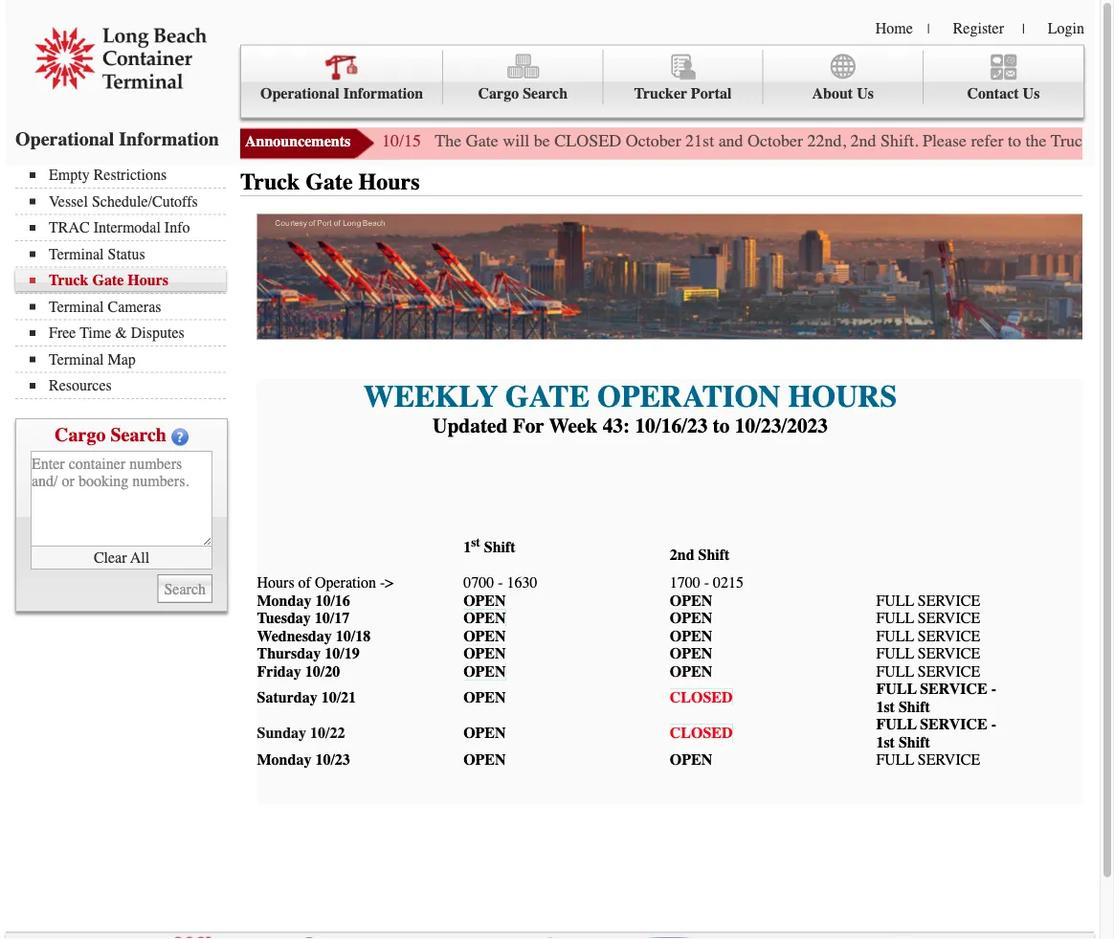 Task type: locate. For each thing, give the bounding box(es) containing it.
saturday
[[257, 689, 318, 707]]

cargo search down resources link
[[55, 424, 167, 446]]

shift
[[699, 546, 730, 563], [899, 698, 931, 716], [899, 733, 931, 751]]

2 full from the top
[[877, 609, 915, 627]]

to left the on the top right of page
[[1008, 131, 1022, 151]]

0 horizontal spatial |
[[928, 21, 930, 36]]

1 st shift​
[[464, 535, 516, 556]]

gate right the the
[[466, 131, 499, 151]]

about us
[[812, 85, 874, 102]]

2 vertical spatial hours
[[257, 574, 295, 592]]

truck gate hours link
[[30, 271, 226, 289]]

schedule/cutoffs
[[92, 192, 198, 210]]

hours
[[788, 379, 897, 414]]

1 vertical spatial to
[[713, 414, 730, 438]]

2 terminal from the top
[[49, 298, 104, 316]]

0 horizontal spatial operational
[[15, 128, 114, 150]]

truck down announcements
[[240, 169, 300, 195]]

trac
[[49, 219, 90, 237]]

1 vertical spatial 2nd
[[670, 546, 695, 563]]

7 full from the top
[[877, 716, 917, 733]]

2 us from the left
[[1023, 85, 1040, 102]]

2nd up 1700
[[670, 546, 695, 563]]

0 horizontal spatial gate
[[92, 271, 124, 289]]

login
[[1048, 19, 1085, 37]]

2 horizontal spatial truck
[[1051, 131, 1092, 151]]

2 vertical spatial gate
[[92, 271, 124, 289]]

0 horizontal spatial to
[[713, 414, 730, 438]]

21st
[[686, 131, 714, 151]]

1 vertical spatial shift
[[899, 698, 931, 716]]

1 horizontal spatial 2nd
[[851, 131, 877, 151]]

us inside contact us link
[[1023, 85, 1040, 102]]

8 full from the top
[[877, 751, 915, 769]]

weekly gate operation hours
[[364, 379, 897, 414]]

2 1st from the top
[[877, 733, 895, 751]]

hours of operation ->
[[257, 574, 394, 592]]

2nd left "shift." at the top right of the page
[[851, 131, 877, 151]]

hours
[[359, 169, 420, 195], [128, 271, 169, 289], [257, 574, 295, 592]]

1 vertical spatial closed
[[670, 689, 733, 707]]

1 horizontal spatial operational information
[[260, 85, 423, 102]]

operational up announcements
[[260, 85, 340, 102]]

search
[[523, 85, 568, 102], [110, 424, 167, 446]]

wednesday 10/18
[[257, 627, 371, 645]]

1 vertical spatial operational information
[[15, 128, 219, 150]]

menu bar
[[240, 45, 1085, 118], [15, 164, 236, 399]]

full
[[877, 592, 915, 609], [877, 609, 915, 627], [877, 627, 915, 645], [877, 645, 915, 662], [877, 662, 915, 680], [877, 680, 917, 698], [877, 716, 917, 733], [877, 751, 915, 769]]

0 horizontal spatial menu bar
[[15, 164, 236, 399]]

1st
[[877, 698, 895, 716], [877, 733, 895, 751]]

full service for thursday 10/19
[[877, 645, 981, 662]]

1 terminal from the top
[[49, 245, 104, 263]]

1 monday from the top
[[257, 592, 312, 609]]

cargo inside cargo search link
[[478, 85, 519, 102]]

operation
[[598, 379, 781, 414]]

0 vertical spatial cargo
[[478, 85, 519, 102]]

contact us
[[967, 85, 1040, 102]]

0 vertical spatial terminal
[[49, 245, 104, 263]]

gate down the status
[[92, 271, 124, 289]]

operational information link
[[241, 50, 444, 104]]

search up be
[[523, 85, 568, 102]]

2 vertical spatial terminal
[[49, 350, 104, 368]]

1 horizontal spatial truck
[[240, 169, 300, 195]]

1 horizontal spatial operational
[[260, 85, 340, 102]]

&
[[115, 324, 127, 342]]

0215
[[713, 574, 744, 592]]

time
[[80, 324, 111, 342]]

clear
[[94, 549, 127, 567]]

portal
[[691, 85, 732, 102]]

monday
[[257, 592, 312, 609], [257, 751, 312, 769]]

1 horizontal spatial cargo search
[[478, 85, 568, 102]]

0 horizontal spatial 2nd
[[670, 546, 695, 563]]

None submit
[[157, 575, 213, 603]]

terminal status link
[[30, 245, 226, 263]]

0 horizontal spatial search
[[110, 424, 167, 446]]

october right and
[[748, 131, 803, 151]]

trucker
[[634, 85, 688, 102]]

1 horizontal spatial |
[[1023, 21, 1025, 36]]

tuesday
[[257, 609, 311, 627]]

0 vertical spatial search
[[523, 85, 568, 102]]

truck left ga
[[1051, 131, 1092, 151]]

serv
[[918, 662, 956, 680]]

| left login link
[[1023, 21, 1025, 36]]

Enter container numbers and/ or booking numbers.  text field
[[31, 451, 213, 547]]

0 vertical spatial closed
[[555, 131, 622, 151]]

full service
[[877, 592, 981, 609], [877, 609, 981, 627], [877, 627, 981, 645], [877, 645, 981, 662], [877, 751, 981, 769]]

terminal down trac
[[49, 245, 104, 263]]

43:
[[603, 414, 630, 438]]

refer
[[972, 131, 1004, 151]]

monday 10/23
[[257, 751, 350, 769]]

info
[[165, 219, 190, 237]]

0 horizontal spatial cargo
[[55, 424, 106, 446]]

10/23
[[315, 751, 350, 769]]

about
[[812, 85, 853, 102]]

2 vertical spatial truck
[[49, 271, 89, 289]]

1 horizontal spatial us
[[1023, 85, 1040, 102]]

1 vertical spatial monday
[[257, 751, 312, 769]]

cargo search up will
[[478, 85, 568, 102]]

1 horizontal spatial hours
[[257, 574, 295, 592]]

1 october from the left
[[626, 131, 681, 151]]

1 vertical spatial menu bar
[[15, 164, 236, 399]]

0 horizontal spatial information
[[119, 128, 219, 150]]

0 vertical spatial gate
[[466, 131, 499, 151]]

service for 10/16
[[918, 592, 981, 609]]

week
[[549, 414, 598, 438]]

4 full service from the top
[[877, 645, 981, 662]]

monday down sunday
[[257, 751, 312, 769]]

1 vertical spatial cargo
[[55, 424, 106, 446]]

0 vertical spatial monday
[[257, 592, 312, 609]]

us for about us
[[857, 85, 874, 102]]

0 vertical spatial information
[[343, 85, 423, 102]]

1 full service - 1st shift from the top
[[877, 680, 997, 716]]

2nd shift
[[670, 546, 730, 563]]

0 vertical spatial to
[[1008, 131, 1022, 151]]

0 vertical spatial menu bar
[[240, 45, 1085, 118]]

service for 10/23
[[918, 751, 981, 769]]

hours left of
[[257, 574, 295, 592]]

shift​
[[484, 538, 516, 556]]

0700
[[464, 574, 494, 592]]

service for 10/19
[[918, 645, 981, 662]]

empty restrictions link
[[30, 166, 226, 184]]

operational information up empty restrictions "link"
[[15, 128, 219, 150]]

truck down trac
[[49, 271, 89, 289]]

menu bar containing operational information
[[240, 45, 1085, 118]]

gate inside empty restrictions vessel schedule/cutoffs trac intermodal info terminal status truck gate hours terminal cameras free time & disputes terminal map resources
[[92, 271, 124, 289]]

5 full service from the top
[[877, 751, 981, 769]]

shift.
[[881, 131, 919, 151]]

1 vertical spatial cargo search
[[55, 424, 167, 446]]

0 horizontal spatial cargo search
[[55, 424, 167, 446]]

service for 10/17
[[918, 609, 981, 627]]

operational information
[[260, 85, 423, 102], [15, 128, 219, 150]]

0 vertical spatial truck
[[1051, 131, 1092, 151]]

us for contact us
[[1023, 85, 1040, 102]]

1 horizontal spatial to
[[1008, 131, 1022, 151]]

terminal up resources
[[49, 350, 104, 368]]

restrictions
[[94, 166, 167, 184]]

full service for tuesday 10/17
[[877, 609, 981, 627]]

search down resources link
[[110, 424, 167, 446]]

information up restrictions
[[119, 128, 219, 150]]

10/15 the gate will be closed october 21st and october 22nd, 2nd shift. please refer to the truck ga
[[382, 131, 1115, 151]]

updated
[[433, 414, 508, 438]]

of
[[298, 574, 311, 592]]

monday for monday 10/16
[[257, 592, 312, 609]]

2 horizontal spatial hours
[[359, 169, 420, 195]]

register link
[[953, 19, 1004, 37]]

about us link
[[764, 50, 924, 104]]

0 horizontal spatial hours
[[128, 271, 169, 289]]

the
[[1026, 131, 1047, 151]]

menu bar containing empty restrictions
[[15, 164, 236, 399]]

0 horizontal spatial truck
[[49, 271, 89, 289]]

10/23/2023
[[735, 414, 828, 438]]

operational information up announcements
[[260, 85, 423, 102]]

monday up wednesday
[[257, 592, 312, 609]]

cargo up will
[[478, 85, 519, 102]]

1 vertical spatial 1st
[[877, 733, 895, 751]]

operational up empty
[[15, 128, 114, 150]]

0 horizontal spatial october
[[626, 131, 681, 151]]

vessel
[[49, 192, 88, 210]]

and
[[719, 131, 744, 151]]

2 | from the left
[[1023, 21, 1025, 36]]

2nd
[[851, 131, 877, 151], [670, 546, 695, 563]]

0 vertical spatial operational
[[260, 85, 340, 102]]

free
[[49, 324, 76, 342]]

0 vertical spatial cargo search
[[478, 85, 568, 102]]

terminal
[[49, 245, 104, 263], [49, 298, 104, 316], [49, 350, 104, 368]]

1 horizontal spatial cargo
[[478, 85, 519, 102]]

1 horizontal spatial october
[[748, 131, 803, 151]]

2 full service - 1st shift from the top
[[877, 716, 997, 751]]

gate down announcements
[[306, 169, 353, 195]]

1700
[[670, 574, 701, 592]]

be
[[534, 131, 550, 151]]

closed
[[555, 131, 622, 151], [670, 689, 733, 707], [670, 724, 733, 742]]

1 vertical spatial truck
[[240, 169, 300, 195]]

hours inside empty restrictions vessel schedule/cutoffs trac intermodal info terminal status truck gate hours terminal cameras free time & disputes terminal map resources
[[128, 271, 169, 289]]

1 horizontal spatial gate
[[306, 169, 353, 195]]

|
[[928, 21, 930, 36], [1023, 21, 1025, 36]]

1700 - 0215
[[670, 574, 744, 592]]

cargo search
[[478, 85, 568, 102], [55, 424, 167, 446]]

1 horizontal spatial search
[[523, 85, 568, 102]]

monday for monday 10/23
[[257, 751, 312, 769]]

information up 10/15
[[343, 85, 423, 102]]

3 full service from the top
[[877, 627, 981, 645]]

0 horizontal spatial us
[[857, 85, 874, 102]]

to right 10/16/23
[[713, 414, 730, 438]]

1 1st from the top
[[877, 698, 895, 716]]

1 vertical spatial terminal
[[49, 298, 104, 316]]

us right 'contact'
[[1023, 85, 1040, 102]]

1 horizontal spatial menu bar
[[240, 45, 1085, 118]]

1 vertical spatial hours
[[128, 271, 169, 289]]

2 vertical spatial shift
[[899, 733, 931, 751]]

2 vertical spatial closed
[[670, 724, 733, 742]]

1 vertical spatial search
[[110, 424, 167, 446]]

4 full from the top
[[877, 645, 915, 662]]

us inside about us link
[[857, 85, 874, 102]]

2 monday from the top
[[257, 751, 312, 769]]

terminal up 'free'
[[49, 298, 104, 316]]

| right the home link
[[928, 21, 930, 36]]

hours down 10/15
[[359, 169, 420, 195]]

1 us from the left
[[857, 85, 874, 102]]

full service - 1st shift
[[877, 680, 997, 716], [877, 716, 997, 751]]

hours up cameras
[[128, 271, 169, 289]]

empty
[[49, 166, 90, 184]]

1 horizontal spatial information
[[343, 85, 423, 102]]

cargo down resources
[[55, 424, 106, 446]]

october left 21st
[[626, 131, 681, 151]]

cargo
[[478, 85, 519, 102], [55, 424, 106, 446]]

0 vertical spatial 1st
[[877, 698, 895, 716]]

ice
[[956, 662, 981, 680]]

1 full service from the top
[[877, 592, 981, 609]]

2 full service from the top
[[877, 609, 981, 627]]

us right the 'about'
[[857, 85, 874, 102]]



Task type: vqa. For each thing, say whether or not it's contained in the screenshot.
second Full from the top of the page
yes



Task type: describe. For each thing, give the bounding box(es) containing it.
10/16/23
[[635, 414, 708, 438]]

truck inside empty restrictions vessel schedule/cutoffs trac intermodal info terminal status truck gate hours terminal cameras free time & disputes terminal map resources
[[49, 271, 89, 289]]

>
[[385, 574, 394, 592]]

tuesday 10/17
[[257, 609, 350, 627]]

10/17
[[315, 609, 350, 627]]

please
[[923, 131, 967, 151]]

full service for monday 10/23
[[877, 751, 981, 769]]

thursday
[[257, 645, 321, 662]]

clear all
[[94, 549, 149, 567]]

contact
[[967, 85, 1019, 102]]

home link
[[876, 19, 913, 37]]

10/18
[[336, 627, 371, 645]]

vessel schedule/cutoffs link
[[30, 192, 226, 210]]

clear all button
[[31, 547, 213, 570]]

resources
[[49, 377, 112, 395]]

2 horizontal spatial gate
[[466, 131, 499, 151]]

5 full from the top
[[877, 662, 915, 680]]

ga
[[1096, 131, 1115, 151]]

all
[[130, 549, 149, 567]]

0 vertical spatial shift
[[699, 546, 730, 563]]

1st for 10/21
[[877, 698, 895, 716]]

1
[[464, 538, 471, 556]]

trac intermodal info link
[[30, 219, 226, 237]]

1 full from the top
[[877, 592, 915, 609]]

register
[[953, 19, 1004, 37]]

sunday 10/22
[[257, 724, 345, 742]]

3 terminal from the top
[[49, 350, 104, 368]]

terminal cameras link
[[30, 298, 226, 316]]

intermodal
[[94, 219, 161, 237]]

2 october from the left
[[748, 131, 803, 151]]

friday
[[257, 662, 301, 680]]

the
[[435, 131, 462, 151]]

full service - 1st shift for 10/21
[[877, 680, 997, 716]]

shift for sunday 10/22
[[899, 733, 931, 751]]

empty restrictions vessel schedule/cutoffs trac intermodal info terminal status truck gate hours terminal cameras free time & disputes terminal map resources
[[49, 166, 198, 395]]

full service for wednesday 10/18
[[877, 627, 981, 645]]

free time & disputes link
[[30, 324, 226, 342]]

22nd,
[[808, 131, 847, 151]]

status
[[108, 245, 145, 263]]

saturday 10/21
[[257, 689, 356, 707]]

contact us link
[[924, 50, 1084, 104]]

resources link
[[30, 377, 226, 395]]

0 vertical spatial 2nd
[[851, 131, 877, 151]]

truck gate hours
[[240, 169, 420, 195]]

gate
[[505, 379, 590, 414]]

friday 10/20
[[257, 662, 340, 680]]

operation
[[315, 574, 376, 592]]

1st for 10/22
[[877, 733, 895, 751]]

announcements
[[245, 133, 351, 150]]

monday 10/16
[[257, 592, 350, 609]]

0 vertical spatial hours
[[359, 169, 420, 195]]

10/22
[[310, 724, 345, 742]]

1 | from the left
[[928, 21, 930, 36]]

disputes
[[131, 324, 185, 342]]

full service - 1st shift for 10/22
[[877, 716, 997, 751]]

10/21
[[321, 689, 356, 707]]

6 full from the top
[[877, 680, 917, 698]]

weekly
[[364, 379, 498, 414]]

1 vertical spatial gate
[[306, 169, 353, 195]]

full serv ice
[[877, 662, 981, 680]]

st
[[471, 535, 480, 550]]

10/15
[[382, 131, 421, 151]]

full service for monday 10/16
[[877, 592, 981, 609]]

updated for week 43: 10/16/23 to 10/23/2023
[[433, 414, 828, 438]]

terminal map link
[[30, 350, 226, 368]]

10/16
[[315, 592, 350, 609]]

cargo search link
[[444, 50, 604, 104]]

sunday
[[257, 724, 307, 742]]

map
[[108, 350, 136, 368]]

0 vertical spatial operational information
[[260, 85, 423, 102]]

will
[[503, 131, 530, 151]]

login link
[[1048, 19, 1085, 37]]

for
[[513, 414, 544, 438]]

service for 10/18
[[918, 627, 981, 645]]

10/20
[[305, 662, 340, 680]]

trucker portal link
[[604, 50, 764, 104]]

shift for saturday 10/21
[[899, 698, 931, 716]]

3 full from the top
[[877, 627, 915, 645]]

home
[[876, 19, 913, 37]]

0700 - 1630
[[464, 574, 538, 592]]

10/19
[[325, 645, 360, 662]]

cameras
[[108, 298, 161, 316]]

thursday 10/19
[[257, 645, 360, 662]]

1 vertical spatial information
[[119, 128, 219, 150]]

1630
[[507, 574, 538, 592]]

trucker portal
[[634, 85, 732, 102]]

0 horizontal spatial operational information
[[15, 128, 219, 150]]

wednesday
[[257, 627, 332, 645]]

1 vertical spatial operational
[[15, 128, 114, 150]]



